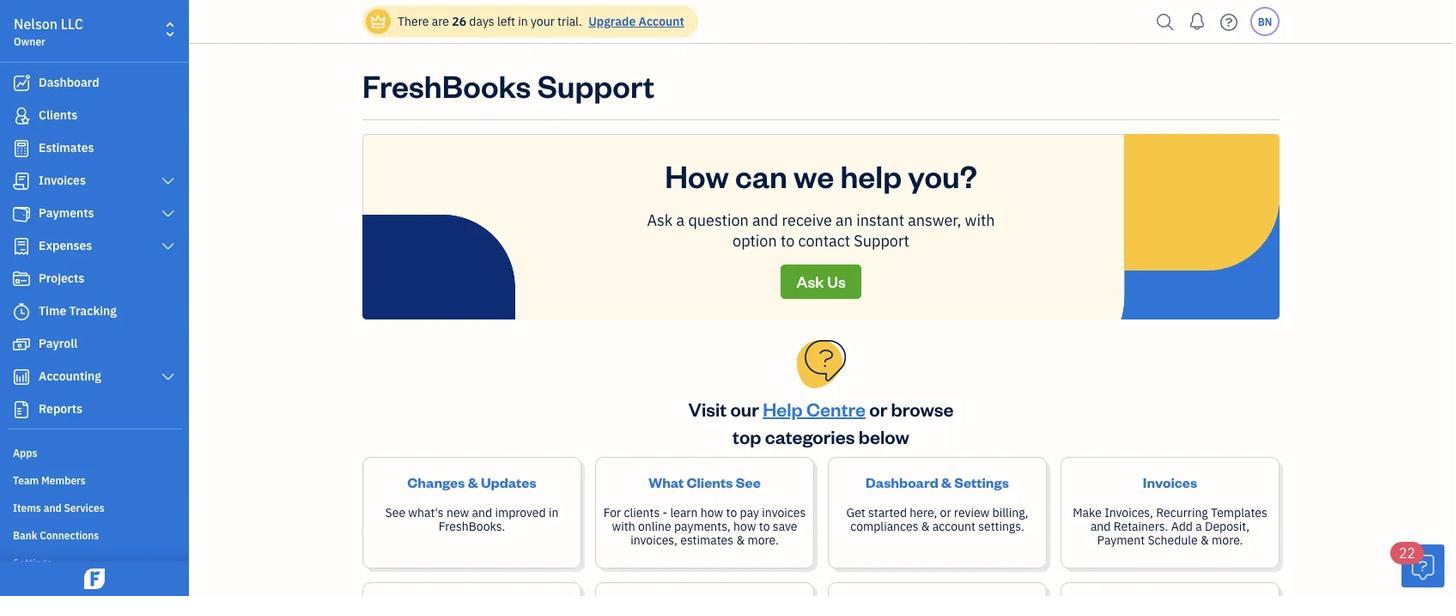 Task type: locate. For each thing, give the bounding box(es) containing it.
how up estimates
[[701, 505, 724, 521]]

0 horizontal spatial in
[[518, 13, 528, 29]]

ask us button
[[781, 265, 862, 299]]

1 horizontal spatial or
[[941, 505, 952, 521]]

0 horizontal spatial see
[[385, 505, 406, 521]]

1 horizontal spatial clients
[[687, 473, 733, 491]]

1 vertical spatial ask
[[797, 272, 825, 292]]

or
[[870, 397, 888, 421], [941, 505, 952, 521]]

our
[[731, 397, 759, 421]]

upgrade account link
[[585, 13, 685, 29]]

1 horizontal spatial more.
[[1213, 532, 1244, 548]]

clients link
[[4, 101, 184, 131]]

there are 26 days left in your trial. upgrade account
[[398, 13, 685, 29]]

centre
[[807, 397, 866, 421]]

to down receive
[[781, 230, 795, 250]]

expenses
[[39, 238, 92, 253]]

or right here,
[[941, 505, 952, 521]]

0 vertical spatial or
[[870, 397, 888, 421]]

and left retainers.
[[1091, 519, 1111, 534]]

1 vertical spatial chevron large down image
[[160, 240, 176, 253]]

estimates link
[[4, 133, 184, 164]]

improved
[[495, 505, 546, 521]]

trial.
[[558, 13, 582, 29]]

payroll
[[39, 336, 78, 351]]

in for left
[[518, 13, 528, 29]]

0 vertical spatial chevron large down image
[[160, 207, 176, 221]]

&
[[468, 473, 478, 491], [942, 473, 952, 491], [922, 519, 930, 534], [737, 532, 745, 548], [1201, 532, 1210, 548]]

ask for ask a question and receive an instant answer, with option to contact support
[[648, 210, 673, 230]]

2 more. from the left
[[1213, 532, 1244, 548]]

report image
[[11, 401, 32, 418]]

retainers.
[[1114, 519, 1169, 534]]

and right new
[[472, 505, 493, 521]]

invoices
[[39, 172, 86, 188], [1144, 473, 1198, 491]]

0 horizontal spatial more.
[[748, 532, 779, 548]]

get
[[847, 505, 866, 521]]

invoices inside invoices link
[[39, 172, 86, 188]]

0 horizontal spatial a
[[677, 210, 685, 230]]

0 horizontal spatial invoices
[[39, 172, 86, 188]]

with inside ask a question and receive an instant answer, with option to contact support
[[966, 210, 995, 230]]

see what's new and improved in freshbooks.
[[385, 505, 559, 534]]

items and services
[[13, 501, 105, 515]]

0 horizontal spatial with
[[612, 519, 636, 534]]

1 horizontal spatial in
[[549, 505, 559, 521]]

or up below
[[870, 397, 888, 421]]

apps link
[[4, 439, 184, 465]]

a inside make invoices, recurring templates and retainers. add a deposit, payment schedule & more.
[[1196, 519, 1203, 534]]

& right add
[[1201, 532, 1210, 548]]

and inside ask a question and receive an instant answer, with option to contact support
[[753, 210, 779, 230]]

1 vertical spatial dashboard
[[866, 473, 939, 491]]

and up option on the right
[[753, 210, 779, 230]]

recurring
[[1157, 505, 1209, 521]]

in
[[518, 13, 528, 29], [549, 505, 559, 521]]

2 horizontal spatial to
[[781, 230, 795, 250]]

more. down 'pay'
[[748, 532, 779, 548]]

a left question
[[677, 210, 685, 230]]

upgrade
[[589, 13, 636, 29]]

visit
[[689, 397, 727, 421]]

with for how can we help you?
[[966, 210, 995, 230]]

0 vertical spatial ask
[[648, 210, 673, 230]]

1 horizontal spatial ask
[[797, 272, 825, 292]]

invoices up payments
[[39, 172, 86, 188]]

deposit,
[[1206, 519, 1250, 534]]

with left online
[[612, 519, 636, 534]]

and right items
[[44, 501, 62, 515]]

a right add
[[1196, 519, 1203, 534]]

ask inside button
[[797, 272, 825, 292]]

clients up 'learn'
[[687, 473, 733, 491]]

client image
[[11, 107, 32, 125]]

payments,
[[675, 519, 731, 534]]

we
[[794, 155, 835, 195]]

invoices,
[[1105, 505, 1154, 521]]

dashboard for dashboard
[[39, 74, 99, 90]]

0 horizontal spatial to
[[727, 505, 737, 521]]

time
[[39, 303, 66, 319]]

in right left
[[518, 13, 528, 29]]

settings.
[[979, 519, 1025, 534]]

option
[[733, 230, 777, 250]]

in right "improved"
[[549, 505, 559, 521]]

chevron large down image for accounting
[[160, 370, 176, 384]]

ask inside ask a question and receive an instant answer, with option to contact support
[[648, 210, 673, 230]]

with right answer,
[[966, 210, 995, 230]]

estimates
[[39, 140, 94, 156]]

1 vertical spatial support
[[854, 230, 910, 250]]

see left what's on the bottom of page
[[385, 505, 406, 521]]

reports link
[[4, 394, 184, 425]]

chevron large down image
[[160, 207, 176, 221], [160, 240, 176, 253], [160, 370, 176, 384]]

2 chevron large down image from the top
[[160, 240, 176, 253]]

with for what clients see
[[612, 519, 636, 534]]

pay
[[740, 505, 760, 521]]

0 vertical spatial support
[[538, 64, 655, 105]]

chevron large down image inside 'accounting' link
[[160, 370, 176, 384]]

to left 'pay'
[[727, 505, 737, 521]]

dashboard image
[[11, 75, 32, 92]]

more. down templates
[[1213, 532, 1244, 548]]

how left save
[[734, 519, 757, 534]]

ask for ask us
[[797, 272, 825, 292]]

0 horizontal spatial ask
[[648, 210, 673, 230]]

items
[[13, 501, 41, 515]]

invoices up recurring
[[1144, 473, 1198, 491]]

0 vertical spatial clients
[[39, 107, 78, 123]]

0 vertical spatial with
[[966, 210, 995, 230]]

1 horizontal spatial dashboard
[[866, 473, 939, 491]]

1 horizontal spatial support
[[854, 230, 910, 250]]

dashboard up started
[[866, 473, 939, 491]]

browse
[[892, 397, 954, 421]]

chevron large down image inside payments link
[[160, 207, 176, 221]]

freshbooks support
[[363, 64, 655, 105]]

tracking
[[69, 303, 117, 319]]

ask us
[[797, 272, 846, 292]]

0 horizontal spatial or
[[870, 397, 888, 421]]

& down 'pay'
[[737, 532, 745, 548]]

estimates
[[681, 532, 734, 548]]

1 horizontal spatial to
[[760, 519, 770, 534]]

invoices
[[762, 505, 806, 521]]

0 vertical spatial in
[[518, 13, 528, 29]]

payment
[[1098, 532, 1146, 548]]

days
[[469, 13, 495, 29]]

0 vertical spatial invoices
[[39, 172, 86, 188]]

2 vertical spatial chevron large down image
[[160, 370, 176, 384]]

nelson llc owner
[[14, 15, 83, 48]]

0 vertical spatial a
[[677, 210, 685, 230]]

1 horizontal spatial with
[[966, 210, 995, 230]]

clients
[[39, 107, 78, 123], [687, 473, 733, 491]]

& up new
[[468, 473, 478, 491]]

for
[[604, 505, 621, 521]]

more.
[[748, 532, 779, 548], [1213, 532, 1244, 548]]

see inside the 'see what's new and improved in freshbooks.'
[[385, 505, 406, 521]]

with inside for clients - learn how to pay invoices with online payments, how to save invoices, estimates & more.
[[612, 519, 636, 534]]

make
[[1073, 505, 1102, 521]]

1 horizontal spatial a
[[1196, 519, 1203, 534]]

payroll link
[[4, 329, 184, 360]]

1 vertical spatial invoices
[[1144, 473, 1198, 491]]

freshbooks
[[363, 64, 531, 105]]

see up 'pay'
[[736, 473, 761, 491]]

categories
[[765, 424, 855, 449]]

1 vertical spatial a
[[1196, 519, 1203, 534]]

question
[[689, 210, 749, 230]]

support down upgrade
[[538, 64, 655, 105]]

bank
[[13, 528, 37, 542]]

ask left "us" in the right of the page
[[797, 272, 825, 292]]

1 chevron large down image from the top
[[160, 207, 176, 221]]

3 chevron large down image from the top
[[160, 370, 176, 384]]

1 vertical spatial see
[[385, 505, 406, 521]]

dashboard up clients link
[[39, 74, 99, 90]]

0 vertical spatial dashboard
[[39, 74, 99, 90]]

1 vertical spatial with
[[612, 519, 636, 534]]

owner
[[14, 34, 45, 48]]

are
[[432, 13, 449, 29]]

clients inside 'main' element
[[39, 107, 78, 123]]

clients up estimates
[[39, 107, 78, 123]]

and inside make invoices, recurring templates and retainers. add a deposit, payment schedule & more.
[[1091, 519, 1111, 534]]

0 horizontal spatial dashboard
[[39, 74, 99, 90]]

1 vertical spatial or
[[941, 505, 952, 521]]

main element
[[0, 0, 232, 596]]

invoices,
[[631, 532, 678, 548]]

in inside the 'see what's new and improved in freshbooks.'
[[549, 505, 559, 521]]

team
[[13, 473, 39, 487]]

billing,
[[993, 505, 1029, 521]]

22 button
[[1391, 542, 1445, 588]]

1 vertical spatial in
[[549, 505, 559, 521]]

0 horizontal spatial clients
[[39, 107, 78, 123]]

team members link
[[4, 467, 184, 492]]

chevron large down image for payments
[[160, 207, 176, 221]]

for clients - learn how to pay invoices with online payments, how to save invoices, estimates & more.
[[604, 505, 806, 548]]

to left save
[[760, 519, 770, 534]]

1 horizontal spatial see
[[736, 473, 761, 491]]

0 vertical spatial see
[[736, 473, 761, 491]]

0 horizontal spatial how
[[701, 505, 724, 521]]

& left account
[[922, 519, 930, 534]]

support down instant
[[854, 230, 910, 250]]

a inside ask a question and receive an instant answer, with option to contact support
[[677, 210, 685, 230]]

services
[[64, 501, 105, 515]]

timer image
[[11, 303, 32, 321]]

bank connections
[[13, 528, 99, 542]]

dashboard inside 'main' element
[[39, 74, 99, 90]]

expenses link
[[4, 231, 184, 262]]

1 horizontal spatial invoices
[[1144, 473, 1198, 491]]

ask down how at the top of page
[[648, 210, 673, 230]]

and
[[753, 210, 779, 230], [44, 501, 62, 515], [472, 505, 493, 521], [1091, 519, 1111, 534]]

time tracking link
[[4, 296, 184, 327]]

how
[[701, 505, 724, 521], [734, 519, 757, 534]]

notifications image
[[1184, 4, 1212, 39]]

1 more. from the left
[[748, 532, 779, 548]]

accounting
[[39, 368, 101, 384]]

expense image
[[11, 238, 32, 255]]

more. inside for clients - learn how to pay invoices with online payments, how to save invoices, estimates & more.
[[748, 532, 779, 548]]

& inside get started here, or review billing, compliances & account settings.
[[922, 519, 930, 534]]

changes & updates
[[408, 473, 537, 491]]

review
[[955, 505, 990, 521]]

money image
[[11, 336, 32, 353]]

freshbooks.
[[439, 519, 506, 534]]



Task type: vqa. For each thing, say whether or not it's contained in the screenshot.
the top with
yes



Task type: describe. For each thing, give the bounding box(es) containing it.
changes
[[408, 473, 465, 491]]

settings image
[[13, 555, 184, 569]]

new
[[447, 505, 469, 521]]

chevron large down image
[[160, 174, 176, 188]]

26
[[452, 13, 467, 29]]

accounting link
[[4, 362, 184, 393]]

payments link
[[4, 198, 184, 229]]

contact
[[799, 230, 851, 250]]

reports
[[39, 401, 82, 417]]

your
[[531, 13, 555, 29]]

help
[[841, 155, 902, 195]]

compliances
[[851, 519, 919, 534]]

payment image
[[11, 205, 32, 223]]

and inside the 'see what's new and improved in freshbooks.'
[[472, 505, 493, 521]]

left
[[497, 13, 515, 29]]

bn
[[1259, 15, 1273, 28]]

invoice image
[[11, 173, 32, 190]]

time tracking
[[39, 303, 117, 319]]

learn
[[671, 505, 698, 521]]

bn button
[[1251, 7, 1280, 36]]

items and services link
[[4, 494, 184, 520]]

what clients see
[[649, 473, 761, 491]]

how can we help you?
[[665, 155, 978, 195]]

chevron large down image for expenses
[[160, 240, 176, 253]]

account
[[933, 519, 976, 534]]

1 horizontal spatial how
[[734, 519, 757, 534]]

team members
[[13, 473, 86, 487]]

answer,
[[908, 210, 962, 230]]

more. inside make invoices, recurring templates and retainers. add a deposit, payment schedule & more.
[[1213, 532, 1244, 548]]

or inside get started here, or review billing, compliances & account settings.
[[941, 505, 952, 521]]

-
[[663, 505, 668, 521]]

top
[[733, 424, 762, 449]]

settings
[[955, 473, 1010, 491]]

estimate image
[[11, 140, 32, 157]]

payments
[[39, 205, 94, 221]]

started
[[869, 505, 907, 521]]

ask a question and receive an instant answer, with option to contact support
[[648, 210, 995, 250]]

to inside ask a question and receive an instant answer, with option to contact support
[[781, 230, 795, 250]]

help centre link
[[763, 397, 866, 421]]

search image
[[1152, 9, 1180, 35]]

clients
[[624, 505, 660, 521]]

receive
[[782, 210, 833, 230]]

online
[[638, 519, 672, 534]]

& inside make invoices, recurring templates and retainers. add a deposit, payment schedule & more.
[[1201, 532, 1210, 548]]

dashboard link
[[4, 68, 184, 99]]

here,
[[910, 505, 938, 521]]

chart image
[[11, 369, 32, 386]]

nelson
[[14, 15, 58, 33]]

there
[[398, 13, 429, 29]]

an
[[836, 210, 853, 230]]

in for improved
[[549, 505, 559, 521]]

what's
[[408, 505, 444, 521]]

members
[[41, 473, 86, 487]]

how
[[665, 155, 729, 195]]

save
[[773, 519, 798, 534]]

and inside items and services 'link'
[[44, 501, 62, 515]]

instant
[[857, 210, 905, 230]]

projects
[[39, 270, 84, 286]]

can
[[736, 155, 788, 195]]

projects link
[[4, 264, 184, 295]]

0 horizontal spatial support
[[538, 64, 655, 105]]

bank connections link
[[4, 522, 184, 547]]

updates
[[481, 473, 537, 491]]

what
[[649, 473, 684, 491]]

support inside ask a question and receive an instant answer, with option to contact support
[[854, 230, 910, 250]]

add
[[1172, 519, 1194, 534]]

llc
[[61, 15, 83, 33]]

schedule
[[1148, 532, 1199, 548]]

project image
[[11, 271, 32, 288]]

dashboard & settings
[[866, 473, 1010, 491]]

templates
[[1212, 505, 1268, 521]]

below
[[859, 424, 910, 449]]

1 vertical spatial clients
[[687, 473, 733, 491]]

freshbooks image
[[81, 569, 108, 589]]

crown image
[[370, 12, 388, 31]]

go to help image
[[1216, 9, 1243, 35]]

& left settings
[[942, 473, 952, 491]]

connections
[[40, 528, 99, 542]]

account
[[639, 13, 685, 29]]

dashboard for dashboard & settings
[[866, 473, 939, 491]]

apps
[[13, 446, 37, 460]]

& inside for clients - learn how to pay invoices with online payments, how to save invoices, estimates & more.
[[737, 532, 745, 548]]

get started here, or review billing, compliances & account settings.
[[847, 505, 1029, 534]]

help
[[763, 397, 803, 421]]

you?
[[908, 155, 978, 195]]

or inside visit our help centre or browse top categories below
[[870, 397, 888, 421]]

visit our help centre or browse top categories below
[[689, 397, 954, 449]]

resource center badge image
[[1402, 545, 1445, 588]]



